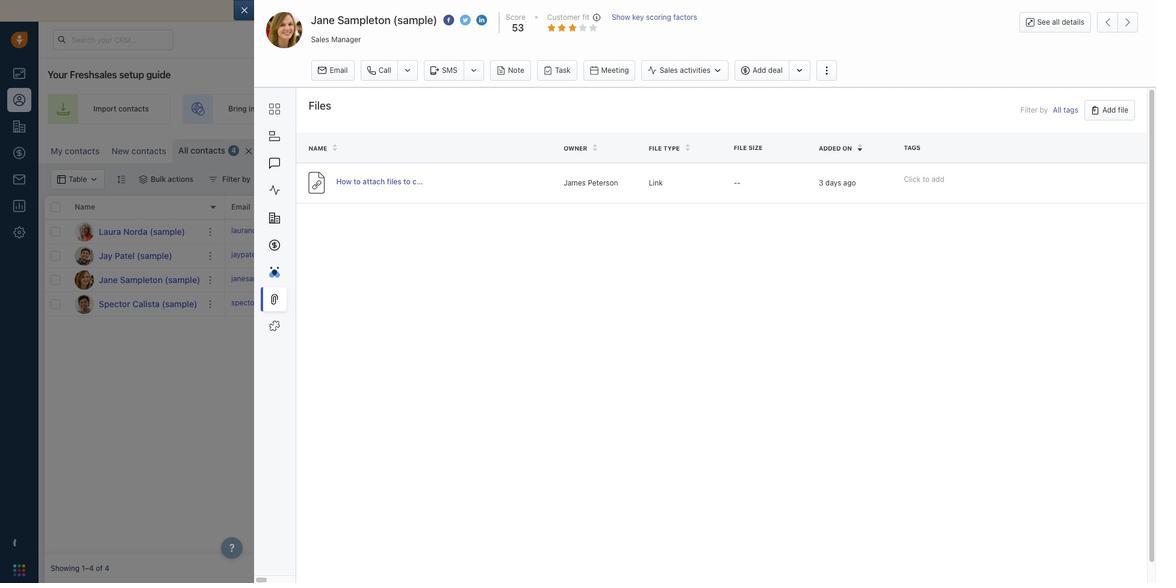 Task type: describe. For each thing, give the bounding box(es) containing it.
filter by
[[222, 175, 251, 184]]

spector calista (sample)
[[99, 298, 197, 309]]

show key scoring factors link
[[612, 12, 698, 35]]

to right mailbox
[[361, 5, 369, 16]]

bulk actions
[[151, 175, 193, 184]]

customize table button
[[892, 139, 975, 160]]

container_wx8msf4aqz5i3rn1 image
[[900, 145, 908, 154]]

how
[[336, 177, 352, 186]]

new contacts
[[112, 146, 166, 156]]

bulk actions button
[[131, 169, 201, 190]]

add for add file "button"
[[1103, 105, 1116, 114]]

call link
[[361, 60, 398, 81]]

setup
[[119, 69, 144, 80]]

see all details
[[1038, 17, 1085, 27]]

how to attach files to contacts? link
[[336, 176, 447, 189]]

sales owner
[[683, 203, 726, 212]]

lauranordasample@gmail.com link
[[231, 225, 334, 238]]

way
[[513, 5, 529, 16]]

0 horizontal spatial all
[[675, 5, 684, 16]]

0 horizontal spatial 4
[[105, 564, 109, 573]]

file for file type
[[649, 144, 662, 152]]

my contacts
[[51, 146, 100, 156]]

sales for sales activities
[[660, 66, 678, 75]]

customize table
[[911, 145, 968, 154]]

import inside import contacts link
[[93, 104, 116, 114]]

attach
[[363, 177, 385, 186]]

file
[[1118, 105, 1129, 114]]

showing
[[51, 564, 80, 573]]

score for score
[[502, 203, 523, 212]]

j image
[[75, 246, 94, 265]]

call
[[379, 66, 391, 75]]

press space to select this row. row containing lauranordasample@gmail.com
[[225, 220, 1151, 244]]

0 vertical spatial tags
[[904, 144, 921, 151]]

sales
[[706, 5, 727, 16]]

bring in website leads link
[[183, 94, 326, 124]]

jay patel (sample) link
[[99, 250, 172, 262]]

spector
[[99, 298, 130, 309]]

deliverability
[[405, 5, 456, 16]]

janesampleton@gmail.com link
[[231, 273, 322, 286]]

jaypatelsample@gmail.com
[[231, 250, 324, 259]]

(sample) for the jay patel (sample) link on the left top
[[137, 250, 172, 261]]

contacts for import
[[118, 104, 149, 114]]

in
[[249, 104, 255, 114]]

how to attach files to contacts?
[[336, 177, 447, 186]]

email inside grid
[[231, 203, 250, 212]]

add for add deal link
[[1014, 104, 1028, 114]]

Search your CRM... text field
[[53, 30, 173, 50]]

james peterson
[[564, 178, 618, 187]]

(sample) inside dialog
[[394, 14, 437, 27]]

(sample) for jane sampleton (sample) link
[[165, 274, 200, 285]]

email button
[[312, 60, 355, 81]]

2-
[[504, 5, 513, 16]]

laura norda (sample)
[[99, 226, 185, 236]]

container_wx8msf4aqz5i3rn1 image for the filter by button
[[209, 175, 218, 184]]

files
[[387, 177, 402, 186]]

sales for sales owner
[[683, 203, 702, 212]]

close image
[[1138, 8, 1145, 14]]

press space to select this row. row containing laura norda (sample)
[[45, 220, 225, 244]]

calista
[[133, 298, 160, 309]]

account
[[864, 203, 893, 212]]

all inside button
[[1053, 17, 1060, 27]]

james
[[564, 178, 586, 187]]

jane inside row group
[[99, 274, 118, 285]]

add deal link
[[968, 94, 1066, 124]]

j image
[[75, 270, 94, 289]]

customize
[[911, 145, 948, 154]]

jay patel (sample)
[[99, 250, 172, 261]]

add deal inside add deal button
[[753, 66, 783, 75]]

bulk
[[151, 175, 166, 184]]

spectorcalista@gmail.com
[[231, 298, 321, 307]]

1 horizontal spatial of
[[552, 5, 560, 16]]

1 vertical spatial deal
[[1030, 104, 1044, 114]]

task
[[555, 66, 571, 75]]

freshsales
[[70, 69, 117, 80]]

show
[[612, 13, 631, 22]]

53
[[512, 22, 524, 33]]

contacts for all
[[191, 145, 225, 155]]

2 your from the left
[[686, 5, 704, 16]]

sales manager
[[311, 35, 361, 44]]

customer
[[547, 13, 581, 22]]

more...
[[290, 146, 315, 155]]

filter for filter by
[[222, 175, 240, 184]]

4 inside all contacts 4
[[231, 146, 236, 155]]

add deal button
[[735, 60, 789, 81]]

filter for filter by all tags
[[1021, 106, 1038, 115]]

12 more...
[[280, 146, 315, 155]]

manager
[[331, 35, 361, 44]]

⌘ o
[[328, 147, 342, 156]]

2 - from the left
[[738, 178, 741, 187]]

⌘
[[328, 147, 334, 156]]

added on
[[819, 144, 852, 152]]

see
[[1038, 17, 1051, 27]]

actions
[[168, 175, 193, 184]]

container_wx8msf4aqz5i3rn1 image for bulk actions "button"
[[139, 175, 148, 184]]

12
[[280, 146, 288, 155]]

next
[[412, 203, 429, 212]]

bring
[[228, 104, 247, 114]]

data
[[729, 5, 747, 16]]

mailbox
[[328, 5, 359, 16]]

file type
[[649, 144, 680, 152]]

(sample) for laura norda (sample) link
[[150, 226, 185, 236]]

0 horizontal spatial all
[[178, 145, 189, 155]]



Task type: locate. For each thing, give the bounding box(es) containing it.
by for filter by all tags
[[1040, 106, 1048, 115]]

0 horizontal spatial email
[[231, 203, 250, 212]]

3 days ago
[[819, 178, 856, 187]]

1 your from the left
[[308, 5, 326, 16]]

1 horizontal spatial jane
[[311, 14, 335, 27]]

norda
[[123, 226, 148, 236]]

status
[[773, 203, 796, 212]]

o
[[336, 147, 342, 156]]

owner
[[704, 203, 726, 212]]

1 vertical spatial filter
[[222, 175, 240, 184]]

1 horizontal spatial tags
[[904, 144, 921, 151]]

row group containing laura norda (sample)
[[45, 220, 225, 316]]

task button
[[537, 60, 577, 81]]

your left mailbox
[[308, 5, 326, 16]]

1 horizontal spatial all
[[1053, 17, 1060, 27]]

2 vertical spatial sales
[[683, 203, 702, 212]]

add inside "button"
[[1103, 105, 1116, 114]]

1 horizontal spatial email
[[330, 66, 348, 75]]

file left the type
[[649, 144, 662, 152]]

conversations.
[[586, 5, 644, 16]]

1 horizontal spatial all
[[1053, 106, 1062, 115]]

ago
[[844, 178, 856, 187]]

0 horizontal spatial add
[[753, 66, 767, 75]]

sampleton up manager
[[338, 14, 391, 27]]

1 vertical spatial 4
[[105, 564, 109, 573]]

owner
[[564, 144, 588, 152]]

1 vertical spatial import
[[93, 104, 116, 114]]

0 vertical spatial all
[[675, 5, 684, 16]]

container_wx8msf4aqz5i3rn1 image left bulk
[[139, 175, 148, 184]]

1 horizontal spatial filter
[[1021, 106, 1038, 115]]

0 horizontal spatial of
[[96, 564, 103, 573]]

score 53
[[506, 13, 526, 33]]

2 horizontal spatial add
[[1103, 105, 1116, 114]]

sampleton down the jay patel (sample) link on the left top
[[120, 274, 163, 285]]

0 vertical spatial sampleton
[[338, 14, 391, 27]]

1 horizontal spatial jane sampleton (sample)
[[311, 14, 437, 27]]

sampleton inside row group
[[120, 274, 163, 285]]

connect
[[272, 5, 306, 16]]

all tags link
[[1053, 106, 1079, 115]]

name
[[309, 144, 327, 152], [75, 203, 95, 212]]

dialog
[[234, 0, 1157, 583]]

0 horizontal spatial jane sampleton (sample)
[[99, 274, 200, 285]]

all right scoring
[[675, 5, 684, 16]]

tags
[[1064, 106, 1079, 115]]

0 vertical spatial email
[[330, 66, 348, 75]]

0 vertical spatial jane
[[311, 14, 335, 27]]

(sample) for the spector calista (sample) link
[[162, 298, 197, 309]]

your freshsales setup guide
[[48, 69, 171, 80]]

(sample) right norda
[[150, 226, 185, 236]]

1 horizontal spatial 4
[[231, 146, 236, 155]]

1 vertical spatial all
[[1053, 17, 1060, 27]]

(sample) right the calista
[[162, 298, 197, 309]]

improve
[[371, 5, 403, 16]]

email down sales manager
[[330, 66, 348, 75]]

cell
[[316, 220, 406, 243], [406, 220, 496, 243], [496, 220, 587, 243], [587, 220, 677, 243], [677, 220, 767, 243], [767, 220, 858, 243], [858, 220, 948, 243], [948, 220, 1151, 243], [316, 244, 406, 267], [406, 244, 496, 267], [496, 244, 587, 267], [587, 244, 677, 267], [677, 244, 767, 267], [767, 244, 858, 267], [858, 244, 948, 267], [948, 244, 1151, 267], [316, 268, 406, 292], [406, 268, 496, 292], [496, 268, 587, 292], [587, 268, 677, 292], [677, 268, 767, 292], [767, 268, 858, 292], [858, 268, 948, 292], [948, 268, 1151, 292], [316, 292, 406, 316], [406, 292, 496, 316], [496, 292, 587, 316], [587, 292, 677, 316], [677, 292, 767, 316], [767, 292, 858, 316], [858, 292, 948, 316], [948, 292, 1151, 316]]

file left size
[[734, 144, 747, 151]]

contacts for my
[[65, 146, 100, 156]]

key
[[633, 13, 644, 22]]

twitter circled image
[[460, 14, 471, 27]]

import contacts
[[93, 104, 149, 114]]

press space to select this row. row containing jane sampleton (sample)
[[45, 268, 225, 292]]

contacts for new
[[132, 146, 166, 156]]

tags
[[904, 144, 921, 151], [593, 203, 609, 212]]

1 vertical spatial sales
[[660, 66, 678, 75]]

sales left activities
[[660, 66, 678, 75]]

dialog containing jane sampleton (sample)
[[234, 0, 1157, 583]]

1 vertical spatial of
[[96, 564, 103, 573]]

row group
[[45, 220, 225, 316], [225, 220, 1151, 316]]

1 horizontal spatial deal
[[1030, 104, 1044, 114]]

fit
[[583, 13, 590, 22]]

laura
[[99, 226, 121, 236]]

sales left owner
[[683, 203, 702, 212]]

filter left all tags link
[[1021, 106, 1038, 115]]

0 vertical spatial 4
[[231, 146, 236, 155]]

show key scoring factors
[[612, 13, 698, 22]]

--
[[734, 178, 741, 187]]

name left ⌘
[[309, 144, 327, 152]]

freshworks switcher image
[[13, 564, 25, 576]]

of right sync
[[552, 5, 560, 16]]

1 horizontal spatial your
[[686, 5, 704, 16]]

1 vertical spatial add deal
[[1014, 104, 1044, 114]]

import down your freshsales setup guide
[[93, 104, 116, 114]]

0 vertical spatial score
[[506, 13, 526, 22]]

container_wx8msf4aqz5i3rn1 image inside the filter by button
[[209, 175, 218, 184]]

sales for sales manager
[[311, 35, 329, 44]]

sales inside grid
[[683, 203, 702, 212]]

contacts up the filter by button
[[191, 145, 225, 155]]

press space to select this row. row containing janesampleton@gmail.com
[[225, 268, 1151, 292]]

(sample) up spector calista (sample)
[[165, 274, 200, 285]]

email inside button
[[330, 66, 348, 75]]

contacts?
[[413, 177, 447, 186]]

meeting
[[602, 66, 629, 75]]

enable
[[475, 5, 502, 16]]

0 horizontal spatial add deal
[[753, 66, 783, 75]]

1 vertical spatial score
[[502, 203, 523, 212]]

0 horizontal spatial import
[[93, 104, 116, 114]]

1 vertical spatial sampleton
[[120, 274, 163, 285]]

jane sampleton (sample)
[[311, 14, 437, 27], [99, 274, 200, 285]]

1 vertical spatial jane sampleton (sample)
[[99, 274, 200, 285]]

your
[[308, 5, 326, 16], [686, 5, 704, 16]]

press space to select this row. row containing spectorcalista@gmail.com
[[225, 292, 1151, 316]]

0 horizontal spatial deal
[[769, 66, 783, 75]]

0 horizontal spatial jane
[[99, 274, 118, 285]]

name row
[[45, 196, 225, 220]]

of right 1–4
[[96, 564, 103, 573]]

email
[[562, 5, 584, 16]]

filter inside button
[[222, 175, 240, 184]]

table
[[950, 145, 968, 154]]

file for file size
[[734, 144, 747, 151]]

l image
[[75, 222, 94, 241]]

sales
[[311, 35, 329, 44], [660, 66, 678, 75], [683, 203, 702, 212]]

2 container_wx8msf4aqz5i3rn1 image from the left
[[209, 175, 218, 184]]

meeting button
[[583, 60, 636, 81]]

1 row group from the left
[[45, 220, 225, 316]]

1 horizontal spatial add
[[1014, 104, 1028, 114]]

1 horizontal spatial add deal
[[1014, 104, 1044, 114]]

0 horizontal spatial name
[[75, 203, 95, 212]]

sales left manager
[[311, 35, 329, 44]]

1 file from the left
[[734, 144, 747, 151]]

1 vertical spatial jane
[[99, 274, 118, 285]]

all contacts link
[[178, 145, 225, 157]]

1 horizontal spatial sales
[[660, 66, 678, 75]]

files
[[309, 99, 331, 112]]

sms
[[442, 66, 458, 75]]

linkedin circled image
[[477, 14, 487, 27]]

on
[[843, 144, 852, 152]]

to right how
[[354, 177, 361, 186]]

by for filter by
[[242, 175, 251, 184]]

add file
[[1103, 105, 1129, 114]]

0 horizontal spatial filter
[[222, 175, 240, 184]]

your
[[48, 69, 68, 80]]

add file button
[[1085, 100, 1135, 120]]

0 vertical spatial jane sampleton (sample)
[[311, 14, 437, 27]]

add inside button
[[753, 66, 767, 75]]

jane sampleton (sample) inside dialog
[[311, 14, 437, 27]]

0 vertical spatial deal
[[769, 66, 783, 75]]

email down filter by
[[231, 203, 250, 212]]

deal inside button
[[769, 66, 783, 75]]

press space to select this row. row containing spector calista (sample)
[[45, 292, 225, 316]]

next activity
[[412, 203, 457, 212]]

contacts down setup
[[118, 104, 149, 114]]

1 horizontal spatial by
[[1040, 106, 1048, 115]]

2 file from the left
[[649, 144, 662, 152]]

all up actions
[[178, 145, 189, 155]]

contacts right my
[[65, 146, 100, 156]]

my
[[51, 146, 63, 156]]

click to add
[[904, 174, 945, 183]]

row group containing lauranordasample@gmail.com
[[225, 220, 1151, 316]]

to right files
[[404, 177, 411, 186]]

0 horizontal spatial file
[[649, 144, 662, 152]]

0 vertical spatial add deal
[[753, 66, 783, 75]]

peterson
[[588, 178, 618, 187]]

2 row group from the left
[[225, 220, 1151, 316]]

filter by all tags
[[1021, 106, 1079, 115]]

jane right j icon
[[99, 274, 118, 285]]

spectorcalista@gmail.com link
[[231, 297, 321, 310]]

4 up filter by
[[231, 146, 236, 155]]

to
[[361, 5, 369, 16], [923, 174, 930, 183], [354, 177, 361, 186], [404, 177, 411, 186]]

0 vertical spatial filter
[[1021, 106, 1038, 115]]

grid containing laura norda (sample)
[[45, 195, 1151, 554]]

0 horizontal spatial tags
[[593, 203, 609, 212]]

add deal inside add deal link
[[1014, 104, 1044, 114]]

0 vertical spatial all
[[1053, 106, 1062, 115]]

guide
[[146, 69, 171, 80]]

sync
[[531, 5, 550, 16]]

type
[[664, 144, 680, 152]]

1 horizontal spatial sampleton
[[338, 14, 391, 27]]

0 horizontal spatial sampleton
[[120, 274, 163, 285]]

filter inside dialog
[[1021, 106, 1038, 115]]

all left tags
[[1053, 106, 1062, 115]]

name up l image
[[75, 203, 95, 212]]

note button
[[490, 60, 531, 81]]

by
[[1040, 106, 1048, 115], [242, 175, 251, 184]]

(sample) up jane sampleton (sample) link
[[137, 250, 172, 261]]

press space to select this row. row
[[45, 220, 225, 244], [225, 220, 1151, 244], [45, 244, 225, 268], [225, 244, 1151, 268], [45, 268, 225, 292], [225, 268, 1151, 292], [45, 292, 225, 316], [225, 292, 1151, 316]]

activities
[[680, 66, 711, 75]]

2 horizontal spatial sales
[[683, 203, 702, 212]]

all contacts 4
[[178, 145, 236, 155]]

tags down the peterson
[[593, 203, 609, 212]]

0 vertical spatial import
[[646, 5, 673, 16]]

note
[[508, 66, 525, 75]]

by inside button
[[242, 175, 251, 184]]

customer fit
[[547, 13, 590, 22]]

deal
[[769, 66, 783, 75], [1030, 104, 1044, 114]]

grid
[[45, 195, 1151, 554]]

0 vertical spatial name
[[309, 144, 327, 152]]

container_wx8msf4aqz5i3rn1 image inside bulk actions "button"
[[139, 175, 148, 184]]

call button
[[361, 60, 398, 81]]

facebook circled image
[[443, 14, 454, 27]]

container_wx8msf4aqz5i3rn1 image left filter by
[[209, 175, 218, 184]]

1 vertical spatial by
[[242, 175, 251, 184]]

1 horizontal spatial container_wx8msf4aqz5i3rn1 image
[[209, 175, 218, 184]]

connect your mailbox link
[[272, 5, 361, 16]]

0 vertical spatial sales
[[311, 35, 329, 44]]

0 vertical spatial of
[[552, 5, 560, 16]]

jane sampleton (sample) inside the press space to select this row. row
[[99, 274, 200, 285]]

sms button
[[424, 60, 464, 81]]

filter down all contacts 4
[[222, 175, 240, 184]]

1 vertical spatial tags
[[593, 203, 609, 212]]

1 vertical spatial email
[[231, 203, 250, 212]]

press space to select this row. row containing jaypatelsample@gmail.com
[[225, 244, 1151, 268]]

1 vertical spatial name
[[75, 203, 95, 212]]

s image
[[75, 294, 94, 314]]

and
[[458, 5, 473, 16]]

sales activities
[[660, 66, 711, 75]]

file size
[[734, 144, 763, 151]]

by inside dialog
[[1040, 106, 1048, 115]]

jane up sales manager
[[311, 14, 335, 27]]

0 horizontal spatial container_wx8msf4aqz5i3rn1 image
[[139, 175, 148, 184]]

1 horizontal spatial import
[[646, 5, 673, 16]]

1 - from the left
[[734, 178, 738, 187]]

spector calista (sample) link
[[99, 298, 197, 310]]

jay
[[99, 250, 113, 261]]

click
[[904, 174, 921, 183]]

(sample)
[[394, 14, 437, 27], [150, 226, 185, 236], [137, 250, 172, 261], [165, 274, 200, 285], [162, 298, 197, 309]]

name inside row
[[75, 203, 95, 212]]

work phone
[[322, 203, 364, 212]]

1 container_wx8msf4aqz5i3rn1 image from the left
[[139, 175, 148, 184]]

phone
[[342, 203, 364, 212]]

size
[[749, 144, 763, 151]]

score for score 53
[[506, 13, 526, 22]]

1 horizontal spatial name
[[309, 144, 327, 152]]

janesampleton@gmail.com
[[231, 274, 322, 283]]

1 horizontal spatial file
[[734, 144, 747, 151]]

contacts right new
[[132, 146, 166, 156]]

to left 'add'
[[923, 174, 930, 183]]

jane sampleton (sample) up spector calista (sample)
[[99, 274, 200, 285]]

import all your sales data link
[[646, 5, 749, 16]]

jane sampleton (sample) link
[[99, 274, 200, 286]]

0 horizontal spatial your
[[308, 5, 326, 16]]

tags up click
[[904, 144, 921, 151]]

tags inside grid
[[593, 203, 609, 212]]

(sample) left the facebook circled 'image'
[[394, 14, 437, 27]]

of
[[552, 5, 560, 16], [96, 564, 103, 573]]

container_wx8msf4aqz5i3rn1 image
[[139, 175, 148, 184], [209, 175, 218, 184]]

1 vertical spatial all
[[178, 145, 189, 155]]

0 horizontal spatial by
[[242, 175, 251, 184]]

press space to select this row. row containing jay patel (sample)
[[45, 244, 225, 268]]

4 right 1–4
[[105, 564, 109, 573]]

your left sales
[[686, 5, 704, 16]]

0 horizontal spatial sales
[[311, 35, 329, 44]]

jane sampleton (sample) up manager
[[311, 14, 437, 27]]

0 vertical spatial by
[[1040, 106, 1048, 115]]

all right see at top
[[1053, 17, 1060, 27]]

bring in website leads
[[228, 104, 305, 114]]

import right "key"
[[646, 5, 673, 16]]



Task type: vqa. For each thing, say whether or not it's contained in the screenshot.
container_WX8MsF4aQZ5i3RN1 icon
yes



